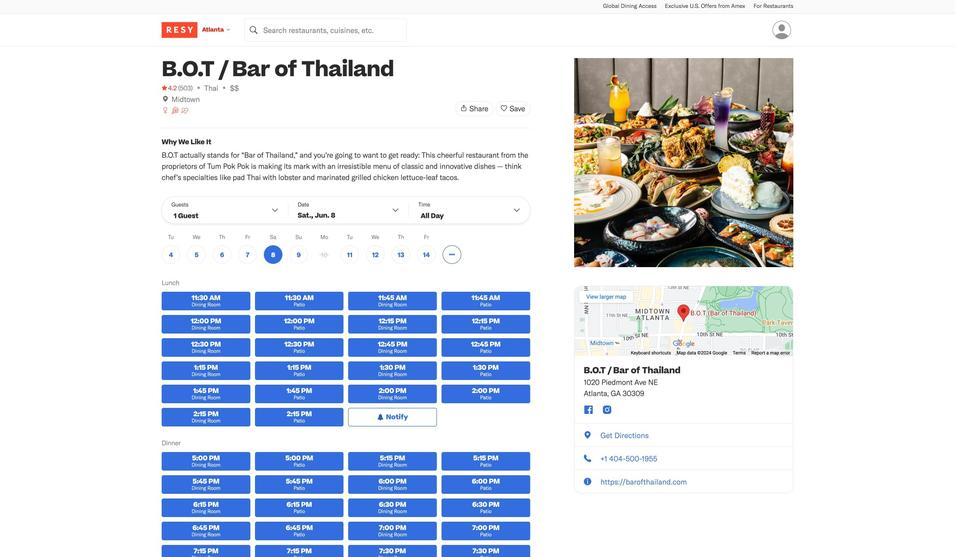 Task type: locate. For each thing, give the bounding box(es) containing it.
None field
[[244, 18, 407, 42]]

Search restaurants, cuisines, etc. text field
[[244, 18, 407, 42]]



Task type: vqa. For each thing, say whether or not it's contained in the screenshot.
4.5 out of 5 stars icon
no



Task type: describe. For each thing, give the bounding box(es) containing it.
4.2 out of 5 stars image
[[162, 83, 177, 92]]



